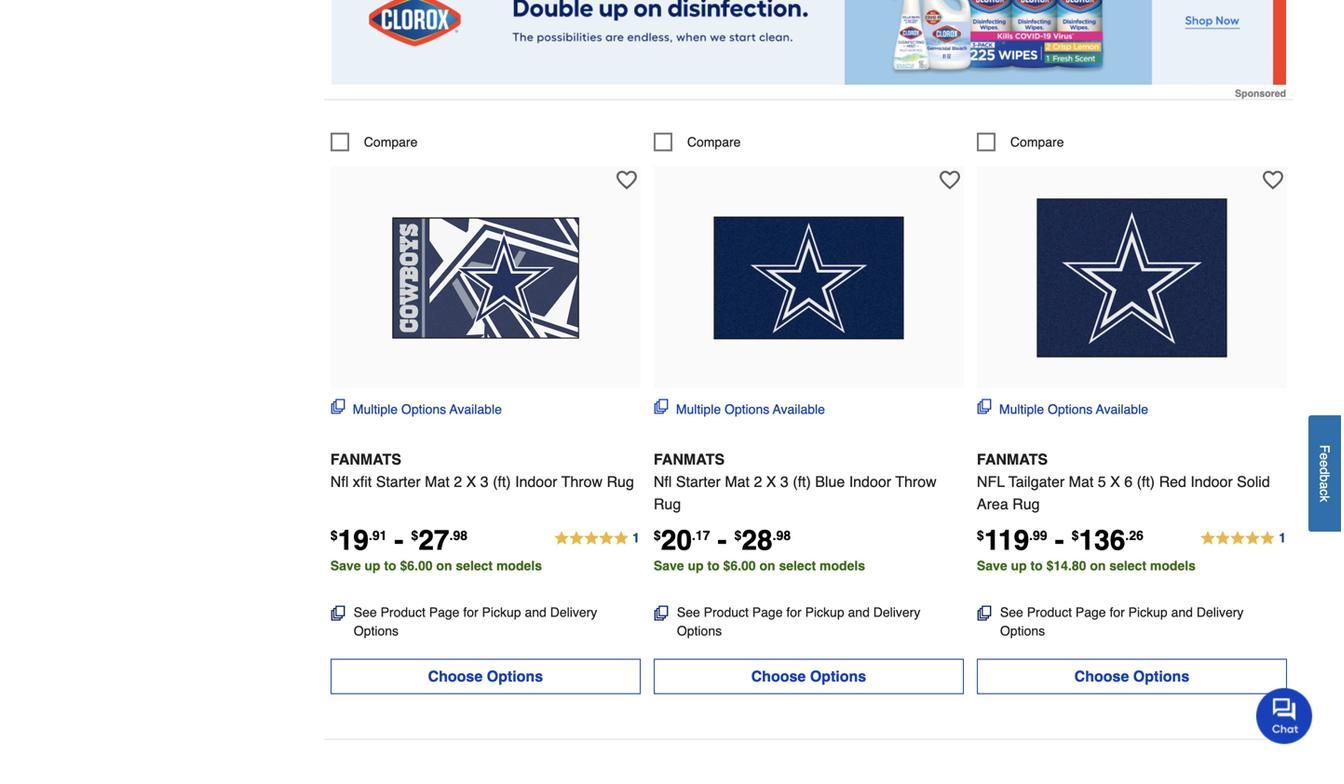 Task type: vqa. For each thing, say whether or not it's contained in the screenshot.
Jersey
no



Task type: describe. For each thing, give the bounding box(es) containing it.
select for 119
[[1110, 559, 1147, 573]]

3 and from the left
[[1172, 605, 1194, 620]]

nfl
[[977, 473, 1005, 491]]

available for fanmats nfl xfit starter mat 2 x 3 (ft) indoor throw rug image
[[450, 402, 502, 417]]

multiple options available for fanmats nfl starter mat 2 x 3 (ft) blue indoor throw rug image
[[676, 402, 826, 417]]

1 for from the left
[[463, 605, 479, 620]]

fanmats nfl tailgater mat 5 x 6 (ft) red indoor solid area rug
[[977, 451, 1271, 513]]

2 to from the left
[[708, 559, 720, 573]]

d
[[1318, 468, 1333, 475]]

3 choose options from the left
[[1075, 668, 1190, 685]]

2 for from the left
[[787, 605, 802, 620]]

(ft) for nfl starter mat 2 x 3 (ft) blue indoor throw rug
[[793, 473, 811, 491]]

2 choose options from the left
[[752, 668, 867, 685]]

1 for 27
[[633, 531, 640, 545]]

multiple options available for fanmats nfl xfit starter mat 2 x 3 (ft) indoor throw rug image
[[353, 402, 502, 417]]

1 choose from the left
[[428, 668, 483, 685]]

2 delivery from the left
[[874, 605, 921, 620]]

rug for fanmats nfl starter mat 2 x 3 (ft) blue indoor throw rug
[[654, 496, 681, 513]]

multiple options available link for fanmats nfl starter mat 2 x 3 (ft) blue indoor throw rug image
[[654, 399, 826, 419]]

119
[[985, 525, 1030, 557]]

k
[[1318, 496, 1333, 502]]

fanmats for xfit
[[331, 451, 402, 468]]

solid
[[1238, 473, 1271, 491]]

2 see product page for pickup and delivery options from the left
[[677, 605, 921, 639]]

throw for nfl xfit starter mat 2 x 3 (ft) indoor throw rug
[[562, 473, 603, 491]]

1 choose options link from the left
[[331, 659, 641, 695]]

multiple options available link for fanmats nfl xfit starter mat 2 x 3 (ft) indoor throw rug image
[[331, 399, 502, 419]]

2 $ from the left
[[411, 528, 419, 543]]

3 inside fanmats nfl xfit starter mat 2 x 3 (ft) indoor throw rug
[[481, 473, 489, 491]]

$20.17-$28.98 element
[[654, 525, 791, 557]]

2 product from the left
[[704, 605, 749, 620]]

2 models from the left
[[820, 559, 866, 573]]

rug inside fanmats nfl tailgater mat 5 x 6 (ft) red indoor solid area rug
[[1013, 496, 1040, 513]]

1 save up to $6.00 on select models from the left
[[331, 559, 542, 573]]

2 on from the left
[[760, 559, 776, 573]]

$19.91-$27.98 element
[[331, 525, 468, 557]]

6 $ from the left
[[1072, 528, 1079, 543]]

f e e d b a c k
[[1318, 445, 1333, 502]]

3 for from the left
[[1110, 605, 1125, 620]]

multiple for fanmats nfl starter mat 2 x 3 (ft) blue indoor throw rug image
[[676, 402, 721, 417]]

fanmats nfl xfit starter mat 2 x 3 (ft) indoor throw rug image
[[383, 176, 588, 381]]

.98 for 28
[[773, 528, 791, 543]]

2 up from the left
[[688, 559, 704, 573]]

a
[[1318, 482, 1333, 489]]

area
[[977, 496, 1009, 513]]

indoor for blue
[[850, 473, 892, 491]]

1003129638 element
[[331, 133, 418, 151]]

models for 119
[[1151, 559, 1196, 573]]

indoor for red
[[1191, 473, 1234, 491]]

3 choose options link from the left
[[977, 659, 1288, 695]]

indoor for (ft)
[[515, 473, 558, 491]]

.98 for 27
[[450, 528, 468, 543]]

1 product from the left
[[381, 605, 426, 620]]

save for 19
[[331, 559, 361, 573]]

2 page from the left
[[753, 605, 783, 620]]

136
[[1079, 525, 1126, 557]]

up for 119
[[1012, 559, 1027, 573]]

heart outline image
[[940, 170, 961, 190]]

compare for '1003129638' element
[[364, 135, 418, 149]]

.17
[[692, 528, 711, 543]]

27
[[419, 525, 450, 557]]

c
[[1318, 489, 1333, 496]]

3 delivery from the left
[[1197, 605, 1244, 620]]

fanmats nfl starter mat 2 x 3 (ft) blue indoor throw rug
[[654, 451, 937, 513]]

1 see from the left
[[354, 605, 377, 620]]

nfl for nfl xfit starter mat 2 x 3 (ft) indoor throw rug
[[331, 473, 349, 491]]

save for 119
[[977, 559, 1008, 573]]

19
[[338, 525, 369, 557]]

throw for nfl starter mat 2 x 3 (ft) blue indoor throw rug
[[896, 473, 937, 491]]

$ 19 .91 - $ 27 .98
[[331, 525, 468, 557]]

2 choose from the left
[[752, 668, 806, 685]]

on for 119
[[1091, 559, 1106, 573]]

multiple for fanmats nfl xfit starter mat 2 x 3 (ft) indoor throw rug image
[[353, 402, 398, 417]]

chat invite button image
[[1257, 688, 1314, 745]]

3 page from the left
[[1076, 605, 1107, 620]]

2 save up to $6.00 on select models from the left
[[654, 559, 866, 573]]

- for 136
[[1055, 525, 1065, 557]]

2 inside fanmats nfl starter mat 2 x 3 (ft) blue indoor throw rug
[[754, 473, 763, 491]]

fanmats nfl xfit starter mat 2 x 3 (ft) indoor throw rug
[[331, 451, 634, 491]]

3 see product page for pickup and delivery options from the left
[[1001, 605, 1244, 639]]

models for 19
[[497, 559, 542, 573]]

starter inside fanmats nfl xfit starter mat 2 x 3 (ft) indoor throw rug
[[376, 473, 421, 491]]

$119.99-$136.26 element
[[977, 525, 1144, 557]]

3 see from the left
[[1001, 605, 1024, 620]]

1 heart outline image from the left
[[617, 170, 637, 190]]

fanmats for tailgater
[[977, 451, 1048, 468]]



Task type: locate. For each thing, give the bounding box(es) containing it.
starter right xfit
[[376, 473, 421, 491]]

mat up 27 at left
[[425, 473, 450, 491]]

see product page for pickup and delivery options down 27 at left
[[354, 605, 598, 639]]

see down the 20 at the bottom of the page
[[677, 605, 701, 620]]

on down 136
[[1091, 559, 1106, 573]]

2 horizontal spatial choose
[[1075, 668, 1130, 685]]

3 inside fanmats nfl starter mat 2 x 3 (ft) blue indoor throw rug
[[781, 473, 789, 491]]

- for 28
[[718, 525, 727, 557]]

0 horizontal spatial choose options
[[428, 668, 543, 685]]

advertisement region
[[332, 0, 1287, 99]]

$6.00 down the $19.91-$27.98 element on the left
[[400, 559, 433, 573]]

0 horizontal spatial heart outline image
[[617, 170, 637, 190]]

available up fanmats nfl starter mat 2 x 3 (ft) blue indoor throw rug
[[773, 402, 826, 417]]

1 $ from the left
[[331, 528, 338, 543]]

2 throw from the left
[[896, 473, 937, 491]]

2 x from the left
[[767, 473, 777, 491]]

starter inside fanmats nfl starter mat 2 x 3 (ft) blue indoor throw rug
[[676, 473, 721, 491]]

1 button for 27
[[554, 528, 641, 550]]

fanmats up xfit
[[331, 451, 402, 468]]

.98
[[450, 528, 468, 543], [773, 528, 791, 543]]

1 horizontal spatial multiple options available
[[676, 402, 826, 417]]

1 choose options from the left
[[428, 668, 543, 685]]

1 pickup from the left
[[482, 605, 521, 620]]

save down 19
[[331, 559, 361, 573]]

2 horizontal spatial rug
[[1013, 496, 1040, 513]]

3 available from the left
[[1097, 402, 1149, 417]]

rug for fanmats nfl xfit starter mat 2 x 3 (ft) indoor throw rug
[[607, 473, 634, 491]]

1 horizontal spatial choose options
[[752, 668, 867, 685]]

2 horizontal spatial multiple options available link
[[977, 399, 1149, 419]]

nfl inside fanmats nfl xfit starter mat 2 x 3 (ft) indoor throw rug
[[331, 473, 349, 491]]

throw inside fanmats nfl xfit starter mat 2 x 3 (ft) indoor throw rug
[[562, 473, 603, 491]]

x left 6
[[1111, 473, 1121, 491]]

on
[[436, 559, 452, 573], [760, 559, 776, 573], [1091, 559, 1106, 573]]

0 horizontal spatial 1 button
[[554, 528, 641, 550]]

2 fanmats from the left
[[654, 451, 725, 468]]

1 see product page for pickup and delivery options from the left
[[354, 605, 598, 639]]

0 horizontal spatial choose options link
[[331, 659, 641, 695]]

1 horizontal spatial 1
[[1280, 531, 1287, 545]]

mat inside fanmats nfl starter mat 2 x 3 (ft) blue indoor throw rug
[[725, 473, 750, 491]]

e up b
[[1318, 460, 1333, 468]]

1 save from the left
[[331, 559, 361, 573]]

1
[[633, 531, 640, 545], [1280, 531, 1287, 545]]

1 fanmats from the left
[[331, 451, 402, 468]]

e
[[1318, 453, 1333, 460], [1318, 460, 1333, 468]]

0 horizontal spatial compare
[[364, 135, 418, 149]]

to down the $19.91-$27.98 element on the left
[[384, 559, 397, 573]]

$ 20 .17 - $ 28 .98
[[654, 525, 791, 557]]

$
[[331, 528, 338, 543], [411, 528, 419, 543], [654, 528, 661, 543], [735, 528, 742, 543], [977, 528, 985, 543], [1072, 528, 1079, 543]]

3 compare from the left
[[1011, 135, 1065, 149]]

fanmats up nfl
[[977, 451, 1048, 468]]

0 horizontal spatial multiple options available
[[353, 402, 502, 417]]

up
[[365, 559, 381, 573], [688, 559, 704, 573], [1012, 559, 1027, 573]]

choose options link
[[331, 659, 641, 695], [654, 659, 964, 695], [977, 659, 1288, 695]]

on down 28
[[760, 559, 776, 573]]

2 mat from the left
[[725, 473, 750, 491]]

x
[[466, 473, 476, 491], [767, 473, 777, 491], [1111, 473, 1121, 491]]

1 horizontal spatial see product page for pickup and delivery options
[[677, 605, 921, 639]]

available for fanmats nfl tailgater mat 5 x 6 (ft) red indoor solid area rug image
[[1097, 402, 1149, 417]]

multiple
[[353, 402, 398, 417], [676, 402, 721, 417], [1000, 402, 1045, 417]]

indoor inside fanmats nfl starter mat 2 x 3 (ft) blue indoor throw rug
[[850, 473, 892, 491]]

available up fanmats nfl tailgater mat 5 x 6 (ft) red indoor solid area rug
[[1097, 402, 1149, 417]]

mat
[[425, 473, 450, 491], [725, 473, 750, 491], [1069, 473, 1094, 491]]

0 horizontal spatial (ft)
[[493, 473, 511, 491]]

1 horizontal spatial choose
[[752, 668, 806, 685]]

(ft) for nfl tailgater mat 5 x 6 (ft) red indoor solid area rug
[[1137, 473, 1156, 491]]

2 select from the left
[[779, 559, 816, 573]]

mat for nfl
[[1069, 473, 1094, 491]]

.98 down fanmats nfl starter mat 2 x 3 (ft) blue indoor throw rug
[[773, 528, 791, 543]]

1 horizontal spatial indoor
[[850, 473, 892, 491]]

x inside fanmats nfl starter mat 2 x 3 (ft) blue indoor throw rug
[[767, 473, 777, 491]]

1 on from the left
[[436, 559, 452, 573]]

on for 19
[[436, 559, 452, 573]]

.99
[[1030, 528, 1048, 543]]

3 on from the left
[[1091, 559, 1106, 573]]

2 horizontal spatial page
[[1076, 605, 1107, 620]]

multiple options available link up fanmats nfl starter mat 2 x 3 (ft) blue indoor throw rug
[[654, 399, 826, 419]]

1 available from the left
[[450, 402, 502, 417]]

1 horizontal spatial multiple
[[676, 402, 721, 417]]

2 and from the left
[[848, 605, 870, 620]]

mat for nfl
[[725, 473, 750, 491]]

up down 119
[[1012, 559, 1027, 573]]

1 to from the left
[[384, 559, 397, 573]]

2 horizontal spatial available
[[1097, 402, 1149, 417]]

fanmats up .17
[[654, 451, 725, 468]]

1 button
[[554, 528, 641, 550], [1200, 528, 1288, 550]]

0 horizontal spatial 1
[[633, 531, 640, 545]]

1 horizontal spatial delivery
[[874, 605, 921, 620]]

compare for 1003129898 element
[[1011, 135, 1065, 149]]

3 product from the left
[[1028, 605, 1073, 620]]

compare for 5002121717 element
[[688, 135, 741, 149]]

1 x from the left
[[466, 473, 476, 491]]

0 horizontal spatial multiple
[[353, 402, 398, 417]]

nfl left xfit
[[331, 473, 349, 491]]

1 button for 136
[[1200, 528, 1288, 550]]

indoor
[[515, 473, 558, 491], [850, 473, 892, 491], [1191, 473, 1234, 491]]

compare inside 1003129898 element
[[1011, 135, 1065, 149]]

1 horizontal spatial (ft)
[[793, 473, 811, 491]]

2 .98 from the left
[[773, 528, 791, 543]]

0 horizontal spatial x
[[466, 473, 476, 491]]

up for 19
[[365, 559, 381, 573]]

see
[[354, 605, 377, 620], [677, 605, 701, 620], [1001, 605, 1024, 620]]

$ left .17
[[654, 528, 661, 543]]

1 - from the left
[[395, 525, 404, 557]]

2 multiple options available link from the left
[[654, 399, 826, 419]]

$ left the '.91'
[[331, 528, 338, 543]]

fanmats nfl starter mat 2 x 3 (ft) blue indoor throw rug image
[[707, 176, 912, 381]]

nfl up the 20 at the bottom of the page
[[654, 473, 672, 491]]

f e e d b a c k button
[[1309, 415, 1342, 532]]

starter
[[376, 473, 421, 491], [676, 473, 721, 491]]

2 horizontal spatial (ft)
[[1137, 473, 1156, 491]]

.91
[[369, 528, 387, 543]]

2 choose options link from the left
[[654, 659, 964, 695]]

0 horizontal spatial models
[[497, 559, 542, 573]]

$ 119 .99 - $ 136 .26
[[977, 525, 1144, 557]]

1 throw from the left
[[562, 473, 603, 491]]

.98 inside $ 19 .91 - $ 27 .98
[[450, 528, 468, 543]]

1 horizontal spatial mat
[[725, 473, 750, 491]]

0 horizontal spatial pickup
[[482, 605, 521, 620]]

2 $6.00 from the left
[[724, 559, 756, 573]]

$ right .17
[[735, 528, 742, 543]]

2 save from the left
[[654, 559, 684, 573]]

throw
[[562, 473, 603, 491], [896, 473, 937, 491]]

.26
[[1126, 528, 1144, 543]]

1 horizontal spatial compare
[[688, 135, 741, 149]]

page down 27 at left
[[429, 605, 460, 620]]

1003129898 element
[[977, 133, 1065, 151]]

rug inside fanmats nfl xfit starter mat 2 x 3 (ft) indoor throw rug
[[607, 473, 634, 491]]

3 fanmats from the left
[[977, 451, 1048, 468]]

2 horizontal spatial compare
[[1011, 135, 1065, 149]]

2 available from the left
[[773, 402, 826, 417]]

fanmats inside fanmats nfl xfit starter mat 2 x 3 (ft) indoor throw rug
[[331, 451, 402, 468]]

(ft) inside fanmats nfl xfit starter mat 2 x 3 (ft) indoor throw rug
[[493, 473, 511, 491]]

product
[[381, 605, 426, 620], [704, 605, 749, 620], [1028, 605, 1073, 620]]

save
[[331, 559, 361, 573], [654, 559, 684, 573], [977, 559, 1008, 573]]

2 (ft) from the left
[[793, 473, 811, 491]]

models
[[497, 559, 542, 573], [820, 559, 866, 573], [1151, 559, 1196, 573]]

2 horizontal spatial for
[[1110, 605, 1125, 620]]

to for 19
[[384, 559, 397, 573]]

2 horizontal spatial -
[[1055, 525, 1065, 557]]

5 stars image for 136
[[1200, 528, 1288, 550]]

3 - from the left
[[1055, 525, 1065, 557]]

1 horizontal spatial for
[[787, 605, 802, 620]]

choose options
[[428, 668, 543, 685], [752, 668, 867, 685], [1075, 668, 1190, 685]]

0 horizontal spatial product
[[381, 605, 426, 620]]

multiple options available for fanmats nfl tailgater mat 5 x 6 (ft) red indoor solid area rug image
[[1000, 402, 1149, 417]]

2 2 from the left
[[754, 473, 763, 491]]

0 horizontal spatial for
[[463, 605, 479, 620]]

3 up from the left
[[1012, 559, 1027, 573]]

x inside fanmats nfl xfit starter mat 2 x 3 (ft) indoor throw rug
[[466, 473, 476, 491]]

save up to $14.80 on select models
[[977, 559, 1196, 573]]

5 stars image left the 20 at the bottom of the page
[[554, 528, 641, 550]]

save down 119
[[977, 559, 1008, 573]]

6
[[1125, 473, 1133, 491]]

multiple for fanmats nfl tailgater mat 5 x 6 (ft) red indoor solid area rug image
[[1000, 402, 1045, 417]]

- right the .99 at the bottom right of page
[[1055, 525, 1065, 557]]

multiple options available
[[353, 402, 502, 417], [676, 402, 826, 417], [1000, 402, 1149, 417]]

1 horizontal spatial 2
[[754, 473, 763, 491]]

2 multiple options available from the left
[[676, 402, 826, 417]]

1 horizontal spatial multiple options available link
[[654, 399, 826, 419]]

$6.00
[[400, 559, 433, 573], [724, 559, 756, 573]]

starter up .17
[[676, 473, 721, 491]]

3
[[481, 473, 489, 491], [781, 473, 789, 491]]

3 (ft) from the left
[[1137, 473, 1156, 491]]

b
[[1318, 475, 1333, 482]]

2 see from the left
[[677, 605, 701, 620]]

3 indoor from the left
[[1191, 473, 1234, 491]]

1 horizontal spatial fanmats
[[654, 451, 725, 468]]

choose
[[428, 668, 483, 685], [752, 668, 806, 685], [1075, 668, 1130, 685]]

multiple options available link for fanmats nfl tailgater mat 5 x 6 (ft) red indoor solid area rug image
[[977, 399, 1149, 419]]

page down 28
[[753, 605, 783, 620]]

0 horizontal spatial see
[[354, 605, 377, 620]]

1 delivery from the left
[[550, 605, 598, 620]]

1 up from the left
[[365, 559, 381, 573]]

3 choose from the left
[[1075, 668, 1130, 685]]

red
[[1160, 473, 1187, 491]]

1 horizontal spatial up
[[688, 559, 704, 573]]

select down .26
[[1110, 559, 1147, 573]]

see product page for pickup and delivery options
[[354, 605, 598, 639], [677, 605, 921, 639], [1001, 605, 1244, 639]]

see product page for pickup and delivery options down 28
[[677, 605, 921, 639]]

1 indoor from the left
[[515, 473, 558, 491]]

select down $ 20 .17 - $ 28 .98
[[779, 559, 816, 573]]

5 stars image
[[554, 528, 641, 550], [1200, 528, 1288, 550]]

3 select from the left
[[1110, 559, 1147, 573]]

1 horizontal spatial and
[[848, 605, 870, 620]]

see down 19
[[354, 605, 377, 620]]

rug inside fanmats nfl starter mat 2 x 3 (ft) blue indoor throw rug
[[654, 496, 681, 513]]

1 for 136
[[1280, 531, 1287, 545]]

page
[[429, 605, 460, 620], [753, 605, 783, 620], [1076, 605, 1107, 620]]

available
[[450, 402, 502, 417], [773, 402, 826, 417], [1097, 402, 1149, 417]]

blue
[[816, 473, 845, 491]]

x inside fanmats nfl tailgater mat 5 x 6 (ft) red indoor solid area rug
[[1111, 473, 1121, 491]]

2 3 from the left
[[781, 473, 789, 491]]

2 horizontal spatial choose options link
[[977, 659, 1288, 695]]

1 nfl from the left
[[331, 473, 349, 491]]

2 horizontal spatial mat
[[1069, 473, 1094, 491]]

0 horizontal spatial $6.00
[[400, 559, 433, 573]]

2 horizontal spatial up
[[1012, 559, 1027, 573]]

mat up $20.17-$28.98 element
[[725, 473, 750, 491]]

multiple options available link up fanmats nfl xfit starter mat 2 x 3 (ft) indoor throw rug
[[331, 399, 502, 419]]

1 horizontal spatial starter
[[676, 473, 721, 491]]

0 horizontal spatial save
[[331, 559, 361, 573]]

multiple options available link
[[331, 399, 502, 419], [654, 399, 826, 419], [977, 399, 1149, 419]]

2 up $ 19 .91 - $ 27 .98
[[454, 473, 462, 491]]

$ right the '.91'
[[411, 528, 419, 543]]

.98 down fanmats nfl xfit starter mat 2 x 3 (ft) indoor throw rug
[[450, 528, 468, 543]]

2 horizontal spatial product
[[1028, 605, 1073, 620]]

1 $6.00 from the left
[[400, 559, 433, 573]]

available up fanmats nfl xfit starter mat 2 x 3 (ft) indoor throw rug
[[450, 402, 502, 417]]

mat inside fanmats nfl xfit starter mat 2 x 3 (ft) indoor throw rug
[[425, 473, 450, 491]]

1 horizontal spatial page
[[753, 605, 783, 620]]

5 stars image for 27
[[554, 528, 641, 550]]

$ down area on the right bottom of page
[[977, 528, 985, 543]]

1 and from the left
[[525, 605, 547, 620]]

0 horizontal spatial select
[[456, 559, 493, 573]]

1 horizontal spatial available
[[773, 402, 826, 417]]

2 horizontal spatial fanmats
[[977, 451, 1048, 468]]

0 horizontal spatial and
[[525, 605, 547, 620]]

0 horizontal spatial starter
[[376, 473, 421, 491]]

3 pickup from the left
[[1129, 605, 1168, 620]]

1 horizontal spatial choose options link
[[654, 659, 964, 695]]

3 save from the left
[[977, 559, 1008, 573]]

compare inside 5002121717 element
[[688, 135, 741, 149]]

see product page for pickup and delivery options down save up to $14.80 on select models at the right of page
[[1001, 605, 1244, 639]]

heart outline image
[[617, 170, 637, 190], [1263, 170, 1284, 190]]

2 1 button from the left
[[1200, 528, 1288, 550]]

0 horizontal spatial delivery
[[550, 605, 598, 620]]

x for nfl
[[767, 473, 777, 491]]

3 multiple options available link from the left
[[977, 399, 1149, 419]]

save up to $6.00 on select models down 28
[[654, 559, 866, 573]]

1 multiple from the left
[[353, 402, 398, 417]]

2 horizontal spatial select
[[1110, 559, 1147, 573]]

2 horizontal spatial see
[[1001, 605, 1024, 620]]

x for nfl
[[1111, 473, 1121, 491]]

1 horizontal spatial 1 button
[[1200, 528, 1288, 550]]

to for 119
[[1031, 559, 1043, 573]]

mat left 5
[[1069, 473, 1094, 491]]

compare
[[364, 135, 418, 149], [688, 135, 741, 149], [1011, 135, 1065, 149]]

fanmats inside fanmats nfl starter mat 2 x 3 (ft) blue indoor throw rug
[[654, 451, 725, 468]]

up down .17
[[688, 559, 704, 573]]

save up to $6.00 on select models
[[331, 559, 542, 573], [654, 559, 866, 573]]

x up $ 19 .91 - $ 27 .98
[[466, 473, 476, 491]]

- right the '.91'
[[395, 525, 404, 557]]

0 horizontal spatial available
[[450, 402, 502, 417]]

28
[[742, 525, 773, 557]]

available for fanmats nfl starter mat 2 x 3 (ft) blue indoor throw rug image
[[773, 402, 826, 417]]

fanmats
[[331, 451, 402, 468], [654, 451, 725, 468], [977, 451, 1048, 468]]

mat inside fanmats nfl tailgater mat 5 x 6 (ft) red indoor solid area rug
[[1069, 473, 1094, 491]]

- right .17
[[718, 525, 727, 557]]

2 horizontal spatial multiple options available
[[1000, 402, 1149, 417]]

$14.80
[[1047, 559, 1087, 573]]

2 horizontal spatial pickup
[[1129, 605, 1168, 620]]

2 horizontal spatial see product page for pickup and delivery options
[[1001, 605, 1244, 639]]

0 horizontal spatial nfl
[[331, 473, 349, 491]]

2 1 from the left
[[1280, 531, 1287, 545]]

1 horizontal spatial x
[[767, 473, 777, 491]]

up down the '.91'
[[365, 559, 381, 573]]

3 multiple options available from the left
[[1000, 402, 1149, 417]]

multiple options available up fanmats nfl starter mat 2 x 3 (ft) blue indoor throw rug
[[676, 402, 826, 417]]

x left blue
[[767, 473, 777, 491]]

1 3 from the left
[[481, 473, 489, 491]]

product down the $19.91-$27.98 element on the left
[[381, 605, 426, 620]]

for
[[463, 605, 479, 620], [787, 605, 802, 620], [1110, 605, 1125, 620]]

1 button left the 20 at the bottom of the page
[[554, 528, 641, 550]]

1 horizontal spatial see
[[677, 605, 701, 620]]

select for 19
[[456, 559, 493, 573]]

-
[[395, 525, 404, 557], [718, 525, 727, 557], [1055, 525, 1065, 557]]

f
[[1318, 445, 1333, 453]]

nfl inside fanmats nfl starter mat 2 x 3 (ft) blue indoor throw rug
[[654, 473, 672, 491]]

select
[[456, 559, 493, 573], [779, 559, 816, 573], [1110, 559, 1147, 573]]

0 horizontal spatial indoor
[[515, 473, 558, 491]]

1 select from the left
[[456, 559, 493, 573]]

2 inside fanmats nfl xfit starter mat 2 x 3 (ft) indoor throw rug
[[454, 473, 462, 491]]

0 horizontal spatial throw
[[562, 473, 603, 491]]

5 $ from the left
[[977, 528, 985, 543]]

3 to from the left
[[1031, 559, 1043, 573]]

3 x from the left
[[1111, 473, 1121, 491]]

1 horizontal spatial select
[[779, 559, 816, 573]]

20
[[661, 525, 692, 557]]

indoor inside fanmats nfl xfit starter mat 2 x 3 (ft) indoor throw rug
[[515, 473, 558, 491]]

1 horizontal spatial heart outline image
[[1263, 170, 1284, 190]]

0 horizontal spatial to
[[384, 559, 397, 573]]

2 horizontal spatial multiple
[[1000, 402, 1045, 417]]

2 horizontal spatial choose options
[[1075, 668, 1190, 685]]

rug
[[607, 473, 634, 491], [654, 496, 681, 513], [1013, 496, 1040, 513]]

multiple options available up fanmats nfl xfit starter mat 2 x 3 (ft) indoor throw rug
[[353, 402, 502, 417]]

throw inside fanmats nfl starter mat 2 x 3 (ft) blue indoor throw rug
[[896, 473, 937, 491]]

1 horizontal spatial models
[[820, 559, 866, 573]]

delivery
[[550, 605, 598, 620], [874, 605, 921, 620], [1197, 605, 1244, 620]]

1 horizontal spatial throw
[[896, 473, 937, 491]]

2 up 28
[[754, 473, 763, 491]]

fanmats nfl tailgater mat 5 x 6 (ft) red indoor solid area rug image
[[1030, 176, 1235, 381]]

indoor inside fanmats nfl tailgater mat 5 x 6 (ft) red indoor solid area rug
[[1191, 473, 1234, 491]]

to down $ 20 .17 - $ 28 .98
[[708, 559, 720, 573]]

1 button down the "solid"
[[1200, 528, 1288, 550]]

1 horizontal spatial -
[[718, 525, 727, 557]]

1 e from the top
[[1318, 453, 1333, 460]]

2 nfl from the left
[[654, 473, 672, 491]]

0 horizontal spatial rug
[[607, 473, 634, 491]]

e up "d"
[[1318, 453, 1333, 460]]

0 horizontal spatial 5 stars image
[[554, 528, 641, 550]]

1 horizontal spatial on
[[760, 559, 776, 573]]

(ft)
[[493, 473, 511, 491], [793, 473, 811, 491], [1137, 473, 1156, 491]]

1 horizontal spatial save up to $6.00 on select models
[[654, 559, 866, 573]]

(ft) inside fanmats nfl tailgater mat 5 x 6 (ft) red indoor solid area rug
[[1137, 473, 1156, 491]]

and
[[525, 605, 547, 620], [848, 605, 870, 620], [1172, 605, 1194, 620]]

2
[[454, 473, 462, 491], [754, 473, 763, 491]]

(ft) inside fanmats nfl starter mat 2 x 3 (ft) blue indoor throw rug
[[793, 473, 811, 491]]

1 multiple options available link from the left
[[331, 399, 502, 419]]

2 horizontal spatial models
[[1151, 559, 1196, 573]]

multiple options available up 5
[[1000, 402, 1149, 417]]

1 horizontal spatial to
[[708, 559, 720, 573]]

see down 119
[[1001, 605, 1024, 620]]

1 mat from the left
[[425, 473, 450, 491]]

pickup
[[482, 605, 521, 620], [806, 605, 845, 620], [1129, 605, 1168, 620]]

2 heart outline image from the left
[[1263, 170, 1284, 190]]

2 pickup from the left
[[806, 605, 845, 620]]

$6.00 down $20.17-$28.98 element
[[724, 559, 756, 573]]

1 5 stars image from the left
[[554, 528, 641, 550]]

5
[[1098, 473, 1107, 491]]

3 multiple from the left
[[1000, 402, 1045, 417]]

save down the 20 at the bottom of the page
[[654, 559, 684, 573]]

2 horizontal spatial to
[[1031, 559, 1043, 573]]

0 horizontal spatial multiple options available link
[[331, 399, 502, 419]]

nfl
[[331, 473, 349, 491], [654, 473, 672, 491]]

1 horizontal spatial $6.00
[[724, 559, 756, 573]]

3 mat from the left
[[1069, 473, 1094, 491]]

to left $14.80
[[1031, 559, 1043, 573]]

page down save up to $14.80 on select models at the right of page
[[1076, 605, 1107, 620]]

to
[[384, 559, 397, 573], [708, 559, 720, 573], [1031, 559, 1043, 573]]

2 e from the top
[[1318, 460, 1333, 468]]

1 horizontal spatial pickup
[[806, 605, 845, 620]]

1 horizontal spatial 3
[[781, 473, 789, 491]]

compare inside '1003129638' element
[[364, 135, 418, 149]]

save up to $6.00 on select models down 27 at left
[[331, 559, 542, 573]]

3 models from the left
[[1151, 559, 1196, 573]]

2 5 stars image from the left
[[1200, 528, 1288, 550]]

product down $14.80
[[1028, 605, 1073, 620]]

1 page from the left
[[429, 605, 460, 620]]

0 horizontal spatial choose
[[428, 668, 483, 685]]

1 horizontal spatial rug
[[654, 496, 681, 513]]

2 horizontal spatial on
[[1091, 559, 1106, 573]]

$ up $14.80
[[1072, 528, 1079, 543]]

0 horizontal spatial page
[[429, 605, 460, 620]]

product down $20.17-$28.98 element
[[704, 605, 749, 620]]

5002121717 element
[[654, 133, 741, 151]]

fanmats inside fanmats nfl tailgater mat 5 x 6 (ft) red indoor solid area rug
[[977, 451, 1048, 468]]

select down $ 19 .91 - $ 27 .98
[[456, 559, 493, 573]]

0 horizontal spatial -
[[395, 525, 404, 557]]

1 compare from the left
[[364, 135, 418, 149]]

1 horizontal spatial nfl
[[654, 473, 672, 491]]

3 $ from the left
[[654, 528, 661, 543]]

tailgater
[[1009, 473, 1065, 491]]

0 horizontal spatial .98
[[450, 528, 468, 543]]

2 horizontal spatial and
[[1172, 605, 1194, 620]]

xfit
[[353, 473, 372, 491]]

- for 27
[[395, 525, 404, 557]]

0 horizontal spatial 2
[[454, 473, 462, 491]]

5 stars image down the "solid"
[[1200, 528, 1288, 550]]

nfl for nfl starter mat 2 x 3 (ft) blue indoor throw rug
[[654, 473, 672, 491]]

1 horizontal spatial 5 stars image
[[1200, 528, 1288, 550]]

.98 inside $ 20 .17 - $ 28 .98
[[773, 528, 791, 543]]

0 horizontal spatial mat
[[425, 473, 450, 491]]

1 1 from the left
[[633, 531, 640, 545]]

1 models from the left
[[497, 559, 542, 573]]

fanmats for starter
[[654, 451, 725, 468]]

4 $ from the left
[[735, 528, 742, 543]]

options
[[402, 402, 447, 417], [725, 402, 770, 417], [1048, 402, 1093, 417], [354, 624, 399, 639], [677, 624, 722, 639], [1001, 624, 1046, 639], [487, 668, 543, 685], [810, 668, 867, 685], [1134, 668, 1190, 685]]

0 horizontal spatial fanmats
[[331, 451, 402, 468]]

1 horizontal spatial .98
[[773, 528, 791, 543]]

on down 27 at left
[[436, 559, 452, 573]]

multiple options available link up tailgater
[[977, 399, 1149, 419]]



